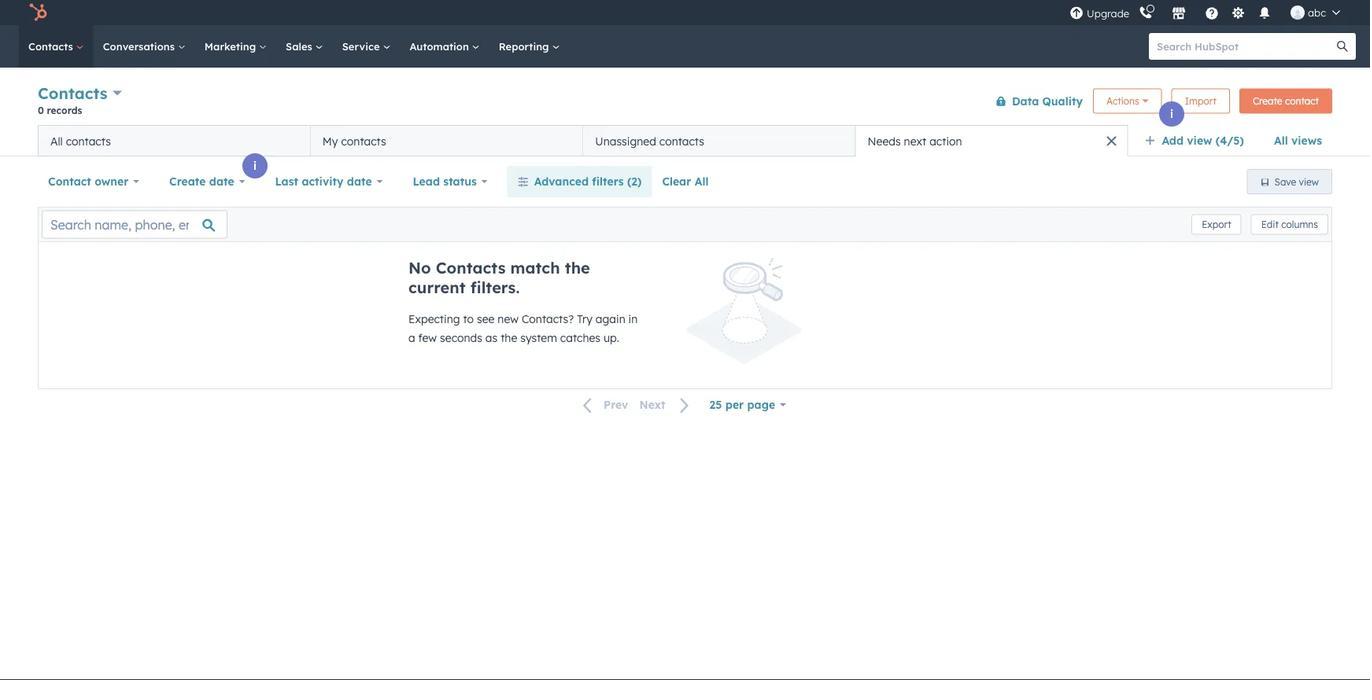 Task type: vqa. For each thing, say whether or not it's contained in the screenshot.
rightmost date
yes



Task type: describe. For each thing, give the bounding box(es) containing it.
25
[[710, 398, 722, 412]]

last activity date
[[275, 175, 372, 189]]

contact owner
[[48, 175, 129, 189]]

settings link
[[1229, 4, 1248, 21]]

menu containing abc
[[1068, 0, 1352, 25]]

columns
[[1282, 219, 1318, 231]]

contact
[[48, 175, 91, 189]]

no contacts match the current filters.
[[409, 258, 590, 298]]

unassigned contacts
[[595, 134, 705, 148]]

create date button
[[159, 166, 255, 198]]

create for create contact
[[1253, 95, 1283, 107]]

prev
[[604, 398, 628, 412]]

unassigned contacts button
[[583, 125, 856, 157]]

notifications image
[[1258, 7, 1272, 21]]

0 horizontal spatial i
[[253, 159, 257, 173]]

new
[[498, 313, 519, 326]]

page
[[747, 398, 776, 412]]

Search HubSpot search field
[[1149, 33, 1342, 60]]

view for add
[[1187, 134, 1213, 148]]

up.
[[604, 331, 619, 345]]

hubspot image
[[28, 3, 47, 22]]

notifications button
[[1252, 0, 1278, 25]]

view for save
[[1299, 176, 1319, 188]]

import button
[[1172, 89, 1230, 114]]

system
[[520, 331, 557, 345]]

contacts link
[[19, 25, 93, 68]]

export button
[[1192, 214, 1242, 235]]

contacts banner
[[38, 81, 1333, 125]]

as
[[486, 331, 498, 345]]

add view (4/5) button
[[1135, 125, 1264, 157]]

(2)
[[627, 175, 642, 189]]

contact
[[1285, 95, 1319, 107]]

catches
[[560, 331, 601, 345]]

export
[[1202, 219, 1232, 231]]

views
[[1292, 134, 1322, 148]]

marketing
[[205, 40, 259, 53]]

owner
[[95, 175, 129, 189]]

actions button
[[1093, 89, 1162, 114]]

all for all views
[[1274, 134, 1288, 148]]

seconds
[[440, 331, 482, 345]]

quality
[[1043, 94, 1083, 108]]

my
[[323, 134, 338, 148]]

service link
[[333, 25, 400, 68]]

data quality
[[1012, 94, 1083, 108]]

sales link
[[276, 25, 333, 68]]

create contact
[[1253, 95, 1319, 107]]

pagination navigation
[[574, 395, 699, 416]]

contacts inside no contacts match the current filters.
[[436, 258, 506, 278]]

expecting to see new contacts? try again in a few seconds as the system catches up.
[[409, 313, 638, 345]]

a
[[409, 331, 415, 345]]

records
[[47, 104, 82, 116]]

in
[[629, 313, 638, 326]]

edit columns button
[[1251, 214, 1329, 235]]

all for all contacts
[[50, 134, 63, 148]]

save view
[[1275, 176, 1319, 188]]

see
[[477, 313, 495, 326]]

create date
[[169, 175, 234, 189]]

all views link
[[1264, 125, 1333, 157]]

the inside no contacts match the current filters.
[[565, 258, 590, 278]]

0 vertical spatial i
[[1170, 107, 1174, 121]]

again
[[596, 313, 626, 326]]

prev button
[[574, 395, 634, 416]]

activity
[[302, 175, 344, 189]]

25 per page
[[710, 398, 776, 412]]

abc
[[1308, 6, 1326, 19]]

contact owner button
[[38, 166, 150, 198]]

actions
[[1107, 95, 1140, 107]]

contacts for my contacts
[[341, 134, 386, 148]]

contacts inside popup button
[[38, 83, 108, 103]]

marketing link
[[195, 25, 276, 68]]

edit columns
[[1262, 219, 1318, 231]]

status
[[443, 175, 477, 189]]

all contacts
[[50, 134, 111, 148]]

hubspot link
[[19, 3, 59, 22]]

clear
[[662, 175, 691, 189]]

(4/5)
[[1216, 134, 1244, 148]]

settings image
[[1232, 7, 1246, 21]]

advanced filters (2) button
[[507, 166, 652, 198]]

create for create date
[[169, 175, 206, 189]]

help button
[[1199, 0, 1226, 25]]

last
[[275, 175, 298, 189]]

0 horizontal spatial i button
[[242, 153, 268, 179]]



Task type: locate. For each thing, give the bounding box(es) containing it.
3 contacts from the left
[[659, 134, 705, 148]]

contacts for unassigned contacts
[[659, 134, 705, 148]]

i button up add
[[1159, 102, 1185, 127]]

create down all contacts button
[[169, 175, 206, 189]]

contacts right my
[[341, 134, 386, 148]]

conversations
[[103, 40, 178, 53]]

contacts down records
[[66, 134, 111, 148]]

1 vertical spatial the
[[501, 331, 517, 345]]

no
[[409, 258, 431, 278]]

1 vertical spatial i
[[253, 159, 257, 173]]

0 horizontal spatial view
[[1187, 134, 1213, 148]]

create left contact
[[1253, 95, 1283, 107]]

service
[[342, 40, 383, 53]]

date
[[209, 175, 234, 189], [347, 175, 372, 189]]

1 horizontal spatial all
[[695, 175, 709, 189]]

2 horizontal spatial all
[[1274, 134, 1288, 148]]

contacts up records
[[38, 83, 108, 103]]

contacts inside button
[[341, 134, 386, 148]]

current
[[409, 278, 466, 298]]

the right match
[[565, 258, 590, 278]]

advanced filters (2)
[[534, 175, 642, 189]]

0 horizontal spatial create
[[169, 175, 206, 189]]

few
[[418, 331, 437, 345]]

upgrade image
[[1070, 7, 1084, 21]]

1 horizontal spatial view
[[1299, 176, 1319, 188]]

date down all contacts button
[[209, 175, 234, 189]]

create contact button
[[1240, 89, 1333, 114]]

1 horizontal spatial contacts
[[341, 134, 386, 148]]

filters
[[592, 175, 624, 189]]

calling icon image
[[1139, 6, 1153, 20]]

needs next action button
[[856, 125, 1128, 157]]

to
[[463, 313, 474, 326]]

2 horizontal spatial contacts
[[659, 134, 705, 148]]

filters.
[[470, 278, 520, 298]]

2 contacts from the left
[[341, 134, 386, 148]]

i button left last
[[242, 153, 268, 179]]

automation
[[410, 40, 472, 53]]

marketplaces button
[[1163, 0, 1196, 25]]

conversations link
[[93, 25, 195, 68]]

sales
[[286, 40, 315, 53]]

save view button
[[1247, 169, 1333, 194]]

contacts?
[[522, 313, 574, 326]]

25 per page button
[[699, 390, 797, 421]]

1 horizontal spatial i
[[1170, 107, 1174, 121]]

next
[[904, 134, 927, 148]]

data quality button
[[985, 85, 1084, 117]]

all left views
[[1274, 134, 1288, 148]]

1 vertical spatial contacts
[[38, 83, 108, 103]]

abc button
[[1282, 0, 1350, 25]]

reporting
[[499, 40, 552, 53]]

all down the '0 records'
[[50, 134, 63, 148]]

all inside button
[[50, 134, 63, 148]]

Search name, phone, email addresses, or company search field
[[42, 211, 227, 239]]

menu
[[1068, 0, 1352, 25]]

marketplaces image
[[1172, 7, 1186, 21]]

view
[[1187, 134, 1213, 148], [1299, 176, 1319, 188]]

1 horizontal spatial date
[[347, 175, 372, 189]]

all inside "button"
[[695, 175, 709, 189]]

search image
[[1337, 41, 1348, 52]]

view right the save
[[1299, 176, 1319, 188]]

all contacts button
[[38, 125, 310, 157]]

2 vertical spatial contacts
[[436, 258, 506, 278]]

save
[[1275, 176, 1297, 188]]

1 vertical spatial create
[[169, 175, 206, 189]]

all views
[[1274, 134, 1322, 148]]

clear all
[[662, 175, 709, 189]]

data
[[1012, 94, 1039, 108]]

1 horizontal spatial the
[[565, 258, 590, 278]]

1 date from the left
[[209, 175, 234, 189]]

create inside popup button
[[169, 175, 206, 189]]

contacts for all contacts
[[66, 134, 111, 148]]

date right the activity
[[347, 175, 372, 189]]

the right 'as' at the left of page
[[501, 331, 517, 345]]

clear all button
[[652, 166, 719, 198]]

0 horizontal spatial contacts
[[66, 134, 111, 148]]

i button
[[1159, 102, 1185, 127], [242, 153, 268, 179]]

expecting
[[409, 313, 460, 326]]

1 contacts from the left
[[66, 134, 111, 148]]

advanced
[[534, 175, 589, 189]]

match
[[511, 258, 560, 278]]

contacts right no
[[436, 258, 506, 278]]

contacts down contacts banner
[[659, 134, 705, 148]]

gary orlando image
[[1291, 6, 1305, 20]]

0 horizontal spatial the
[[501, 331, 517, 345]]

needs
[[868, 134, 901, 148]]

1 vertical spatial i button
[[242, 153, 268, 179]]

try
[[577, 313, 593, 326]]

add view (4/5)
[[1162, 134, 1244, 148]]

reporting link
[[489, 25, 569, 68]]

2 date from the left
[[347, 175, 372, 189]]

automation link
[[400, 25, 489, 68]]

needs next action
[[868, 134, 962, 148]]

1 horizontal spatial i button
[[1159, 102, 1185, 127]]

contacts down hubspot link
[[28, 40, 76, 53]]

upgrade
[[1087, 7, 1130, 20]]

lead status button
[[403, 166, 498, 198]]

0 vertical spatial the
[[565, 258, 590, 278]]

all
[[1274, 134, 1288, 148], [50, 134, 63, 148], [695, 175, 709, 189]]

the
[[565, 258, 590, 278], [501, 331, 517, 345]]

0 horizontal spatial date
[[209, 175, 234, 189]]

lead
[[413, 175, 440, 189]]

view right add
[[1187, 134, 1213, 148]]

view inside popup button
[[1187, 134, 1213, 148]]

contacts button
[[38, 82, 122, 105]]

0 vertical spatial contacts
[[28, 40, 76, 53]]

my contacts button
[[310, 125, 583, 157]]

the inside expecting to see new contacts? try again in a few seconds as the system catches up.
[[501, 331, 517, 345]]

1 horizontal spatial create
[[1253, 95, 1283, 107]]

edit
[[1262, 219, 1279, 231]]

import
[[1185, 95, 1217, 107]]

create inside button
[[1253, 95, 1283, 107]]

0 vertical spatial i button
[[1159, 102, 1185, 127]]

all right clear
[[695, 175, 709, 189]]

add
[[1162, 134, 1184, 148]]

view inside button
[[1299, 176, 1319, 188]]

create
[[1253, 95, 1283, 107], [169, 175, 206, 189]]

last activity date button
[[265, 166, 393, 198]]

calling icon button
[[1133, 2, 1160, 23]]

next button
[[634, 395, 699, 416]]

0 vertical spatial create
[[1253, 95, 1283, 107]]

1 vertical spatial view
[[1299, 176, 1319, 188]]

0
[[38, 104, 44, 116]]

0 records
[[38, 104, 82, 116]]

lead status
[[413, 175, 477, 189]]

search button
[[1330, 33, 1356, 60]]

help image
[[1205, 7, 1219, 21]]

my contacts
[[323, 134, 386, 148]]

0 vertical spatial view
[[1187, 134, 1213, 148]]

contacts
[[66, 134, 111, 148], [341, 134, 386, 148], [659, 134, 705, 148]]

0 horizontal spatial all
[[50, 134, 63, 148]]



